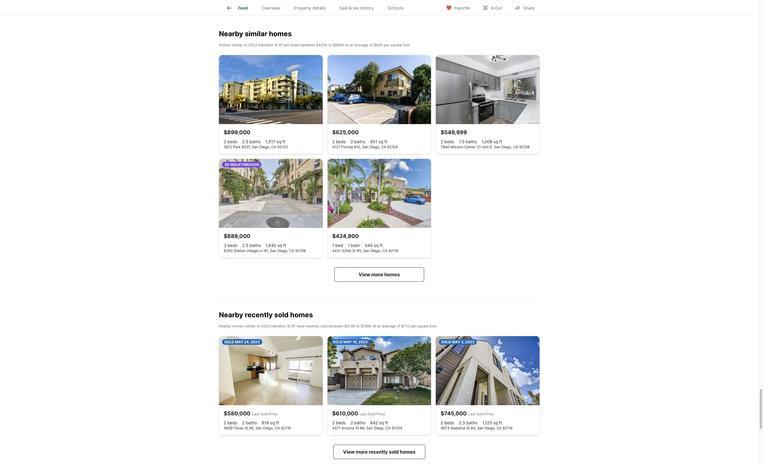 Task type: vqa. For each thing, say whether or not it's contained in the screenshot.


Task type: locate. For each thing, give the bounding box(es) containing it.
2 price from the left
[[377, 412, 385, 417]]

4659 texas st #5, san diego, ca 92116
[[224, 426, 291, 431]]

2.5 baths up 'village'
[[242, 243, 261, 248]]

baths up 4659 texas st #5, san diego, ca 92116
[[246, 420, 257, 426]]

2.5
[[242, 139, 248, 144], [242, 243, 249, 248], [459, 420, 466, 426]]

2.5 baths for $888,000
[[242, 243, 261, 248]]

2 horizontal spatial last
[[469, 412, 476, 417]]

0 horizontal spatial per
[[384, 43, 390, 47]]

sold left 24,
[[225, 340, 234, 344]]

sold for $745,000
[[442, 340, 451, 344]]

0 vertical spatial of
[[370, 43, 373, 47]]

may
[[235, 340, 243, 344], [344, 340, 352, 344], [452, 340, 461, 344]]

1 vertical spatial between
[[329, 324, 344, 329]]

sq for 1,317
[[277, 139, 281, 144]]

1 vertical spatial sold
[[321, 324, 328, 329]]

ct
[[477, 145, 481, 149]]

2 baths
[[351, 139, 366, 144], [242, 420, 257, 426], [351, 420, 366, 426]]

view
[[359, 272, 371, 278], [343, 449, 355, 455]]

2 sold from the left
[[333, 340, 343, 344]]

1 price from the left
[[269, 412, 278, 417]]

2 beds up 4371
[[332, 420, 346, 426]]

$625,000
[[332, 129, 359, 136]]

last for $745,000
[[469, 412, 476, 417]]

0 vertical spatial 2.5 baths
[[242, 139, 261, 144]]

2 last from the left
[[360, 412, 367, 417]]

2023 for $745,000
[[466, 340, 475, 344]]

sale & tax history tab
[[333, 1, 381, 15]]

view down 4431 32nd st #5, san diego, ca 92116
[[359, 272, 371, 278]]

ft for 842 sq ft
[[385, 420, 388, 426]]

3 nearby from the top
[[219, 324, 231, 329]]

0 horizontal spatial #1
[[279, 43, 283, 47]]

center
[[465, 145, 476, 149]]

1 vertical spatial foot.
[[430, 324, 438, 329]]

similar right homes
[[232, 43, 243, 47]]

0 horizontal spatial price
[[269, 412, 278, 417]]

beds for 842
[[336, 420, 346, 426]]

homes
[[219, 43, 231, 47]]

1 horizontal spatial 2023
[[359, 340, 368, 344]]

st for 4371 arizona st #6, san diego, ca 92104
[[356, 426, 359, 431]]

ft right 1,008
[[500, 139, 503, 144]]

bed
[[336, 243, 343, 248]]

beds for 1,120
[[445, 420, 455, 426]]

similar for nearby
[[245, 30, 268, 38]]

walkthrough
[[230, 162, 259, 167]]

sold up '1,120'
[[477, 412, 484, 417]]

sold
[[225, 340, 234, 344], [333, 340, 343, 344], [442, 340, 451, 344]]

2 for 1,120 sq ft
[[441, 420, 444, 426]]

sq for 1,830
[[278, 243, 282, 248]]

1 vertical spatial more
[[356, 449, 368, 455]]

$580,000
[[224, 411, 251, 417]]

1 may from the left
[[235, 340, 243, 344]]

sq right "544"
[[374, 243, 379, 248]]

2 beds for 842 sq ft
[[332, 420, 346, 426]]

ft for 544 sq ft
[[380, 243, 383, 248]]

2 beds up 4659
[[224, 420, 237, 426]]

2 horizontal spatial sold
[[442, 340, 451, 344]]

baths up 'village'
[[250, 243, 261, 248]]

1 vertical spatial of
[[397, 324, 401, 329]]

last up #6,
[[360, 412, 367, 417]]

2 beds for 1,008 sq ft
[[441, 139, 455, 144]]

baths up center
[[466, 139, 477, 144]]

sold inside $610,000 last sold price
[[368, 412, 376, 417]]

2 horizontal spatial sold
[[389, 449, 399, 455]]

san down 1,830
[[270, 249, 277, 253]]

$768k
[[361, 324, 372, 329]]

1 horizontal spatial recently
[[306, 324, 320, 329]]

may left 24,
[[235, 340, 243, 344]]

$645
[[374, 43, 383, 47]]

1 for 1 bed
[[332, 243, 334, 248]]

ft for 819 sq ft
[[276, 420, 279, 426]]

last inside the $580,000 last sold price
[[252, 412, 259, 417]]

1 1 from the left
[[332, 243, 334, 248]]

#207,
[[242, 145, 251, 149]]

baths for 842
[[355, 420, 366, 426]]

3 sold from the left
[[442, 340, 451, 344]]

st left #4, at the right bottom of the page
[[467, 426, 470, 431]]

1 horizontal spatial 1
[[348, 243, 350, 248]]

history
[[361, 5, 374, 11]]

&
[[349, 5, 352, 11]]

2023 right 3,
[[466, 340, 475, 344]]

property details tab
[[287, 1, 333, 15]]

of
[[370, 43, 373, 47], [397, 324, 401, 329]]

3 last from the left
[[469, 412, 476, 417]]

an right $768k
[[377, 324, 381, 329]]

1 vertical spatial recently
[[306, 324, 320, 329]]

sq right 1,830
[[278, 243, 282, 248]]

recently down the 4371 arizona st #6, san diego, ca 92104
[[369, 449, 388, 455]]

foot. right $645
[[403, 43, 411, 47]]

544
[[365, 243, 373, 248]]

1 horizontal spatial #5,
[[357, 249, 362, 253]]

sold left 19,
[[333, 340, 343, 344]]

4503 down nearby similar homes
[[248, 43, 257, 47]]

st for 4659 texas st #5, san diego, ca 92116
[[245, 426, 248, 431]]

$899,000
[[224, 129, 251, 136]]

3d walkthrough
[[225, 162, 259, 167]]

nearby
[[219, 30, 243, 38], [219, 311, 243, 319], [219, 324, 231, 329]]

2 horizontal spatial price
[[485, 412, 494, 417]]

4371 arizona st #6, san diego, ca 92104
[[332, 426, 403, 431]]

0 vertical spatial recently
[[245, 311, 273, 319]]

1 bath
[[348, 243, 360, 248]]

0 horizontal spatial recently
[[245, 311, 273, 319]]

price up 842 sq ft
[[377, 412, 385, 417]]

2023 right 19,
[[359, 340, 368, 344]]

last
[[252, 412, 259, 417], [360, 412, 367, 417], [469, 412, 476, 417]]

2
[[224, 139, 226, 144], [332, 139, 335, 144], [351, 139, 353, 144], [441, 139, 444, 144], [224, 420, 226, 426], [242, 420, 245, 426], [332, 420, 335, 426], [351, 420, 353, 426], [441, 420, 444, 426]]

beds up 4659
[[228, 420, 237, 426]]

sold for $610,000
[[368, 412, 376, 417]]

foot. right $710
[[430, 324, 438, 329]]

last for $580,000
[[252, 412, 259, 417]]

photo of 3812 park #207, san diego, ca 92103 image
[[219, 55, 323, 124]]

2 may from the left
[[344, 340, 352, 344]]

851 sq ft
[[371, 139, 388, 144]]

2 up 4659
[[224, 420, 226, 426]]

2.5 baths for $899,000
[[242, 139, 261, 144]]

1 horizontal spatial average
[[382, 324, 396, 329]]

square right $645
[[391, 43, 402, 47]]

ft for 1,008 sq ft
[[500, 139, 503, 144]]

baths for 1,008
[[466, 139, 477, 144]]

0 horizontal spatial sold
[[225, 340, 234, 344]]

2 nearby from the top
[[219, 311, 243, 319]]

1,317
[[266, 139, 275, 144]]

2 horizontal spatial sold
[[477, 412, 484, 417]]

ft right "544"
[[380, 243, 383, 248]]

1 vertical spatial similar
[[232, 43, 243, 47]]

819 sq ft
[[262, 420, 279, 426]]

0 horizontal spatial 1
[[332, 243, 334, 248]]

sold inside the $580,000 last sold price
[[260, 412, 268, 417]]

1 horizontal spatial sold
[[321, 324, 328, 329]]

st for 4431 32nd st #5, san diego, ca 92116
[[352, 249, 356, 253]]

92104 up view more recently sold homes button
[[392, 426, 403, 431]]

1 horizontal spatial sold
[[368, 412, 376, 417]]

1 left bed
[[332, 243, 334, 248]]

property
[[294, 5, 312, 11]]

2 beds up 7940
[[441, 139, 455, 144]]

sold up '819'
[[260, 412, 268, 417]]

1 horizontal spatial price
[[377, 412, 385, 417]]

baths for 1,830
[[250, 243, 261, 248]]

price inside $610,000 last sold price
[[377, 412, 385, 417]]

1 vertical spatial square
[[417, 324, 429, 329]]

schools
[[388, 5, 404, 11]]

1 horizontal spatial square
[[417, 324, 429, 329]]

1,830
[[266, 243, 276, 248]]

favorite
[[455, 5, 470, 10]]

3 sold from the left
[[477, 412, 484, 417]]

share
[[524, 5, 535, 10]]

0 horizontal spatial 92116
[[281, 426, 291, 431]]

ft right 842
[[385, 420, 388, 426]]

1 horizontal spatial at
[[373, 324, 376, 329]]

2 horizontal spatial 92116
[[503, 426, 513, 431]]

nearby for nearby recently sold homes
[[219, 311, 243, 319]]

per right $645
[[384, 43, 390, 47]]

sq right '1,120'
[[494, 420, 498, 426]]

0 vertical spatial nearby
[[219, 30, 243, 38]]

last for $610,000
[[360, 412, 367, 417]]

2 up 4371
[[332, 420, 335, 426]]

sq for 1,008
[[494, 139, 499, 144]]

2 up 3812 on the left of page
[[224, 139, 226, 144]]

2023 right 24,
[[251, 340, 260, 344]]

92108
[[520, 145, 530, 149], [296, 249, 306, 253]]

recently
[[245, 311, 273, 319], [306, 324, 320, 329], [369, 449, 388, 455]]

view for nearby recently sold homes
[[343, 449, 355, 455]]

of left $645
[[370, 43, 373, 47]]

1
[[332, 243, 334, 248], [348, 243, 350, 248]]

more down #6,
[[356, 449, 368, 455]]

photo of 4659 texas st #5, san diego, ca 92116 image
[[219, 336, 323, 406]]

sq for 842
[[380, 420, 384, 426]]

last up 4659 texas st #5, san diego, ca 92116
[[252, 412, 259, 417]]

2 up 4673
[[441, 420, 444, 426]]

2 2023 from the left
[[359, 340, 368, 344]]

1 vertical spatial average
[[382, 324, 396, 329]]

1 horizontal spatial may
[[344, 340, 352, 344]]

0 horizontal spatial 92108
[[296, 249, 306, 253]]

sold for $580,000
[[225, 340, 234, 344]]

2 vertical spatial 2.5
[[459, 420, 466, 426]]

share button
[[510, 1, 540, 14]]

2 baths for $610,000
[[351, 420, 366, 426]]

ft for 1,317 sq ft
[[283, 139, 286, 144]]

san right e,
[[494, 145, 501, 149]]

0 horizontal spatial more
[[356, 449, 368, 455]]

2 up 7940
[[441, 139, 444, 144]]

1 vertical spatial view
[[343, 449, 355, 455]]

out
[[496, 5, 503, 10]]

village
[[247, 249, 258, 253]]

2.5 baths up 3812 park #207, san diego, ca 92103
[[242, 139, 261, 144]]

0 horizontal spatial view
[[343, 449, 355, 455]]

4673
[[441, 426, 450, 431]]

1 2023 from the left
[[251, 340, 260, 344]]

0 horizontal spatial square
[[391, 43, 402, 47]]

ca
[[271, 145, 276, 149], [382, 145, 387, 149], [514, 145, 519, 149], [290, 249, 295, 253], [383, 249, 388, 253], [275, 426, 280, 431], [386, 426, 391, 431], [497, 426, 502, 431]]

2 beds up 4127
[[332, 139, 346, 144]]

may for $745,000
[[452, 340, 461, 344]]

0 horizontal spatial foot.
[[403, 43, 411, 47]]

baths up #4, at the right bottom of the page
[[467, 420, 478, 426]]

san
[[252, 145, 259, 149], [362, 145, 369, 149], [494, 145, 501, 149], [270, 249, 277, 253], [363, 249, 370, 253], [256, 426, 262, 431], [367, 426, 373, 431], [478, 426, 484, 431]]

sold inside $745,000 last sold price
[[477, 412, 484, 417]]

0 horizontal spatial 2023
[[251, 340, 260, 344]]

photo of 4371 arizona st #6, san diego, ca 92104 image
[[328, 336, 431, 406]]

0 vertical spatial more
[[372, 272, 384, 278]]

0 vertical spatial similar
[[245, 30, 268, 38]]

sq right '819'
[[270, 420, 275, 426]]

$424,900
[[332, 233, 359, 239]]

2 horizontal spatial 2023
[[466, 340, 475, 344]]

square
[[391, 43, 402, 47], [417, 324, 429, 329]]

1 vertical spatial 92108
[[296, 249, 306, 253]]

price inside the $580,000 last sold price
[[269, 412, 278, 417]]

average left $710
[[382, 324, 396, 329]]

1 bed
[[332, 243, 343, 248]]

2.5 up the #207,
[[242, 139, 248, 144]]

2 for 851 sq ft
[[332, 139, 335, 144]]

3 may from the left
[[452, 340, 461, 344]]

3 price from the left
[[485, 412, 494, 417]]

1 vertical spatial 2.5
[[242, 243, 249, 248]]

0 horizontal spatial sold
[[260, 412, 268, 417]]

baths up #6,
[[355, 420, 366, 426]]

2 for 1,008 sq ft
[[441, 139, 444, 144]]

2 beds for 819 sq ft
[[224, 420, 237, 426]]

1 vertical spatial #5,
[[249, 426, 255, 431]]

may for $580,000
[[235, 340, 243, 344]]

0 horizontal spatial last
[[252, 412, 259, 417]]

3 2023 from the left
[[466, 340, 475, 344]]

ft for 851 sq ft
[[385, 139, 388, 144]]

baths up #10,
[[355, 139, 366, 144]]

2 beds up 4673
[[441, 420, 455, 426]]

view down arizona
[[343, 449, 355, 455]]

sq right 1,008
[[494, 139, 499, 144]]

1 vertical spatial per
[[411, 324, 416, 329]]

3,
[[461, 340, 465, 344]]

to
[[244, 43, 247, 47], [329, 43, 332, 47], [257, 324, 260, 329], [356, 324, 360, 329]]

sq up 92103 at the left top of page
[[277, 139, 281, 144]]

foot.
[[403, 43, 411, 47], [430, 324, 438, 329]]

1 horizontal spatial 92108
[[520, 145, 530, 149]]

st right texas
[[245, 426, 248, 431]]

1 up 32nd
[[348, 243, 350, 248]]

recently up 24,
[[245, 311, 273, 319]]

2 beds for 1,317 sq ft
[[224, 139, 237, 144]]

4503 down nearby recently sold homes
[[261, 324, 270, 329]]

st left are
[[274, 43, 278, 47]]

more
[[372, 272, 384, 278], [356, 449, 368, 455]]

price for $745,000
[[485, 412, 494, 417]]

0 vertical spatial an
[[350, 43, 354, 47]]

are
[[284, 43, 289, 47]]

1 sold from the left
[[225, 340, 234, 344]]

sq
[[277, 139, 281, 144], [379, 139, 384, 144], [494, 139, 499, 144], [278, 243, 282, 248], [374, 243, 379, 248], [270, 420, 275, 426], [380, 420, 384, 426], [494, 420, 498, 426]]

sold left 3,
[[442, 340, 451, 344]]

2 horizontal spatial recently
[[369, 449, 388, 455]]

0 horizontal spatial between
[[301, 43, 315, 47]]

2 vertical spatial recently
[[369, 449, 388, 455]]

0 vertical spatial at
[[346, 43, 349, 47]]

4503
[[248, 43, 257, 47], [261, 324, 270, 329]]

sq for 1,120
[[494, 420, 498, 426]]

beds up 4371
[[336, 420, 346, 426]]

may for $610,000
[[344, 340, 352, 344]]

between
[[301, 43, 315, 47], [329, 324, 344, 329]]

1 last from the left
[[252, 412, 259, 417]]

2 horizontal spatial may
[[452, 340, 461, 344]]

2 for 819 sq ft
[[224, 420, 226, 426]]

1 sold from the left
[[260, 412, 268, 417]]

last inside $745,000 last sold price
[[469, 412, 476, 417]]

2023 for $580,000
[[251, 340, 260, 344]]

1 horizontal spatial more
[[372, 272, 384, 278]]

1 vertical spatial 4503
[[261, 324, 270, 329]]

recently right have
[[306, 324, 320, 329]]

#5, right texas
[[249, 426, 255, 431]]

1 horizontal spatial an
[[377, 324, 381, 329]]

1 horizontal spatial 4503
[[261, 324, 270, 329]]

2 sold from the left
[[368, 412, 376, 417]]

2.5 up station
[[242, 243, 249, 248]]

2 beds up 3812 on the left of page
[[224, 139, 237, 144]]

1 horizontal spatial last
[[360, 412, 367, 417]]

beds
[[228, 139, 237, 144], [336, 139, 346, 144], [445, 139, 455, 144], [228, 243, 238, 248], [228, 420, 237, 426], [336, 420, 346, 426], [445, 420, 455, 426]]

ft right '1,120'
[[500, 420, 503, 426]]

diego, down 851
[[370, 145, 381, 149]]

at right $768k
[[373, 324, 376, 329]]

nearby for nearby homes similar to 4503 hamilton st #1 have recently sold between $413k to $768k at an average of $710 per square foot.
[[219, 324, 231, 329]]

1 horizontal spatial of
[[397, 324, 401, 329]]

sold
[[260, 412, 268, 417], [368, 412, 376, 417], [477, 412, 484, 417]]

1 vertical spatial 2.5 baths
[[242, 243, 261, 248]]

#1 left are
[[279, 43, 283, 47]]

0 vertical spatial #5,
[[357, 249, 362, 253]]

hamilton
[[258, 43, 273, 47], [271, 324, 286, 329]]

2 up texas
[[242, 420, 245, 426]]

price up '1,120'
[[485, 412, 494, 417]]

2 up arizona
[[351, 420, 353, 426]]

$413k
[[345, 324, 355, 329]]

0 vertical spatial view
[[359, 272, 371, 278]]

square right $710
[[417, 324, 429, 329]]

have
[[297, 324, 305, 329]]

92116
[[389, 249, 399, 253], [281, 426, 291, 431], [503, 426, 513, 431]]

0 vertical spatial 92108
[[520, 145, 530, 149]]

san down '819'
[[256, 426, 262, 431]]

851
[[371, 139, 378, 144]]

beds up 7940
[[445, 139, 455, 144]]

0 vertical spatial 2.5
[[242, 139, 248, 144]]

0 vertical spatial between
[[301, 43, 315, 47]]

per right $710
[[411, 324, 416, 329]]

1 horizontal spatial sold
[[333, 340, 343, 344]]

0 vertical spatial sold
[[274, 311, 289, 319]]

0 horizontal spatial an
[[350, 43, 354, 47]]

32nd
[[342, 249, 351, 253]]

1.5
[[459, 139, 465, 144]]

average left $645
[[355, 43, 369, 47]]

nearby for nearby similar homes
[[219, 30, 243, 38]]

sq for 544
[[374, 243, 379, 248]]

ft for 1,120 sq ft
[[500, 420, 503, 426]]

details
[[313, 5, 326, 11]]

2 up 4127
[[332, 139, 335, 144]]

2 1 from the left
[[348, 243, 350, 248]]

st left #6,
[[356, 426, 359, 431]]

tab list
[[219, 0, 415, 15]]

1.5 baths
[[459, 139, 477, 144]]

ln
[[259, 249, 263, 253]]

sold inside view more recently sold homes button
[[389, 449, 399, 455]]

sold for $610,000
[[333, 340, 343, 344]]

0 horizontal spatial #5,
[[249, 426, 255, 431]]

price inside $745,000 last sold price
[[485, 412, 494, 417]]

last inside $610,000 last sold price
[[360, 412, 367, 417]]

2.5 for $899,000
[[242, 139, 248, 144]]

hamilton down nearby recently sold homes
[[271, 324, 286, 329]]

similar down feed
[[245, 30, 268, 38]]

last up #4, at the right bottom of the page
[[469, 412, 476, 417]]

#5, down bath
[[357, 249, 362, 253]]

2 vertical spatial nearby
[[219, 324, 231, 329]]

0 vertical spatial per
[[384, 43, 390, 47]]

2 beds
[[224, 139, 237, 144], [332, 139, 346, 144], [441, 139, 455, 144], [224, 420, 237, 426], [332, 420, 346, 426], [441, 420, 455, 426]]

0 horizontal spatial at
[[346, 43, 349, 47]]

2.5 baths
[[242, 139, 261, 144], [242, 243, 261, 248], [459, 420, 478, 426]]

2.5 baths up #4, at the right bottom of the page
[[459, 420, 478, 426]]

may left 3,
[[452, 340, 461, 344]]

1 nearby from the top
[[219, 30, 243, 38]]

0 vertical spatial foot.
[[403, 43, 411, 47]]

st for 4673 alabama st #4, san diego, ca 92116
[[467, 426, 470, 431]]

1 horizontal spatial #1
[[292, 324, 296, 329]]

0 vertical spatial hamilton
[[258, 43, 273, 47]]

0 horizontal spatial may
[[235, 340, 243, 344]]



Task type: describe. For each thing, give the bounding box(es) containing it.
$425k
[[316, 43, 328, 47]]

diego, down the 544 sq ft
[[371, 249, 382, 253]]

1 vertical spatial 92104
[[392, 426, 403, 431]]

$888,000
[[224, 233, 251, 239]]

view for nearby similar homes
[[359, 272, 371, 278]]

bath
[[351, 243, 360, 248]]

$580,000 last sold price
[[224, 411, 278, 417]]

baths for 851
[[355, 139, 366, 144]]

view more recently sold homes button
[[333, 445, 426, 459]]

1 vertical spatial #1
[[292, 324, 296, 329]]

san right the #207,
[[252, 145, 259, 149]]

$745,000 last sold price
[[441, 411, 494, 417]]

favorite button
[[441, 1, 476, 14]]

photo of 7940 mission center ct unit e, san diego, ca 92108 image
[[436, 55, 540, 124]]

arizona
[[342, 426, 355, 431]]

2.5 for $888,000
[[242, 243, 249, 248]]

#4,
[[471, 426, 477, 431]]

diego, down 819 sq ft
[[263, 426, 274, 431]]

sale & tax history
[[340, 5, 374, 11]]

4431 32nd st #5, san diego, ca 92116
[[332, 249, 399, 253]]

2 vertical spatial 2.5 baths
[[459, 420, 478, 426]]

4371
[[332, 426, 341, 431]]

diego, right e,
[[502, 145, 513, 149]]

0 horizontal spatial of
[[370, 43, 373, 47]]

sq for 819
[[270, 420, 275, 426]]

$610,000
[[332, 411, 358, 417]]

beds for 1,008
[[445, 139, 455, 144]]

4659
[[224, 426, 233, 431]]

san right #10,
[[362, 145, 369, 149]]

florida
[[342, 145, 353, 149]]

2 baths for $580,000
[[242, 420, 257, 426]]

san right #6,
[[367, 426, 373, 431]]

more for nearby recently sold homes
[[356, 449, 368, 455]]

schools tab
[[381, 1, 411, 15]]

4127 florida #10, san diego, ca 92104
[[332, 145, 398, 149]]

1 for 1 bath
[[348, 243, 350, 248]]

2 for 1,317 sq ft
[[224, 139, 226, 144]]

property details
[[294, 5, 326, 11]]

ca down "1,120 sq ft"
[[497, 426, 502, 431]]

3d
[[225, 162, 230, 167]]

to right the $413k
[[356, 324, 360, 329]]

overview tab
[[255, 1, 287, 15]]

3
[[224, 243, 227, 248]]

1 horizontal spatial per
[[411, 324, 416, 329]]

#5, for 32nd
[[357, 249, 362, 253]]

4673 alabama st #4, san diego, ca 92116
[[441, 426, 513, 431]]

san right #4, at the right bottom of the page
[[478, 426, 484, 431]]

2 baths up #10,
[[351, 139, 366, 144]]

more for nearby similar homes
[[372, 272, 384, 278]]

$899k
[[333, 43, 345, 47]]

to down nearby recently sold homes
[[257, 324, 260, 329]]

#5, for texas
[[249, 426, 255, 431]]

0 vertical spatial #1
[[279, 43, 283, 47]]

diego, down 842 sq ft
[[374, 426, 385, 431]]

24,
[[244, 340, 250, 344]]

ft for 1,830 sq ft
[[284, 243, 287, 248]]

1,008 sq ft
[[482, 139, 503, 144]]

2 beds for 1,120 sq ft
[[441, 420, 455, 426]]

544 sq ft
[[365, 243, 383, 248]]

8300 station village ln #1, san diego, ca 92108
[[224, 249, 306, 253]]

#1,
[[264, 249, 269, 253]]

0 vertical spatial 4503
[[248, 43, 257, 47]]

baths for 1,317
[[250, 139, 261, 144]]

ca right e,
[[514, 145, 519, 149]]

baths for 819
[[246, 420, 257, 426]]

819
[[262, 420, 269, 426]]

photo of 4431 32nd st #5, san diego, ca 92116 image
[[328, 159, 431, 228]]

diego, down 1,830 sq ft
[[278, 249, 288, 253]]

tax
[[353, 5, 359, 11]]

ca down 819 sq ft
[[275, 426, 280, 431]]

diego, down "1,120 sq ft"
[[485, 426, 496, 431]]

sq for 851
[[379, 139, 384, 144]]

1 horizontal spatial between
[[329, 324, 344, 329]]

4431
[[332, 249, 341, 253]]

92116 for $745,000
[[503, 426, 513, 431]]

beds for 851
[[336, 139, 346, 144]]

e,
[[490, 145, 493, 149]]

diego, down 1,317
[[260, 145, 270, 149]]

0 horizontal spatial sold
[[274, 311, 289, 319]]

sold may 19, 2023
[[333, 340, 368, 344]]

#6,
[[360, 426, 366, 431]]

ca down '851 sq ft'
[[382, 145, 387, 149]]

beds for 1,830
[[228, 243, 238, 248]]

1,120
[[483, 420, 492, 426]]

$710
[[402, 324, 410, 329]]

ca down the 544 sq ft
[[383, 249, 388, 253]]

2 vertical spatial similar
[[245, 324, 256, 329]]

ca down 1,317 sq ft
[[271, 145, 276, 149]]

0 vertical spatial square
[[391, 43, 402, 47]]

nearby homes similar to 4503 hamilton st #1 have recently sold between $413k to $768k at an average of $710 per square foot.
[[219, 324, 438, 329]]

ca down 842 sq ft
[[386, 426, 391, 431]]

1 vertical spatial an
[[377, 324, 381, 329]]

station
[[234, 249, 246, 253]]

2 beds for 851 sq ft
[[332, 139, 346, 144]]

x-out button
[[478, 1, 508, 14]]

to down nearby similar homes
[[244, 43, 247, 47]]

photo of 4673 alabama st #4, san diego, ca 92116 image
[[436, 336, 540, 406]]

1 vertical spatial at
[[373, 324, 376, 329]]

842
[[371, 420, 378, 426]]

view more homes button
[[335, 268, 424, 282]]

1 vertical spatial hamilton
[[271, 324, 286, 329]]

photo of 4127 florida #10, san diego, ca 92104 image
[[328, 55, 431, 124]]

1 horizontal spatial 92116
[[389, 249, 399, 253]]

similar for homes
[[232, 43, 243, 47]]

1 horizontal spatial foot.
[[430, 324, 438, 329]]

$610,000 last sold price
[[332, 411, 385, 417]]

8300
[[224, 249, 233, 253]]

7940
[[441, 145, 450, 149]]

2023 for $610,000
[[359, 340, 368, 344]]

view more homes
[[359, 272, 400, 278]]

19,
[[353, 340, 358, 344]]

ca right #1,
[[290, 249, 295, 253]]

2 up florida
[[351, 139, 353, 144]]

842 sq ft
[[371, 420, 388, 426]]

nearby recently sold homes
[[219, 311, 313, 319]]

92103
[[277, 145, 288, 149]]

park
[[233, 145, 241, 149]]

tab list containing feed
[[219, 0, 415, 15]]

mission
[[451, 145, 464, 149]]

price for $580,000
[[269, 412, 278, 417]]

$745,000
[[441, 411, 467, 417]]

overview
[[262, 5, 281, 11]]

92116 for $580,000
[[281, 426, 291, 431]]

san down "544"
[[363, 249, 370, 253]]

1,120 sq ft
[[483, 420, 503, 426]]

feed link
[[226, 4, 248, 12]]

sold may 24, 2023
[[225, 340, 260, 344]]

1,830 sq ft
[[266, 243, 287, 248]]

0 vertical spatial average
[[355, 43, 369, 47]]

1,317 sq ft
[[266, 139, 286, 144]]

beds for 819
[[228, 420, 237, 426]]

to right "$425k"
[[329, 43, 332, 47]]

alabama
[[451, 426, 466, 431]]

1,008
[[482, 139, 493, 144]]

recently inside button
[[369, 449, 388, 455]]

baths for 1,120
[[467, 420, 478, 426]]

feed
[[238, 5, 248, 11]]

unit
[[482, 145, 489, 149]]

sold for $580,000
[[260, 412, 268, 417]]

sold may 3, 2023
[[442, 340, 475, 344]]

st left have
[[287, 324, 291, 329]]

texas
[[234, 426, 244, 431]]

0 vertical spatial 92104
[[388, 145, 398, 149]]

beds for 1,317
[[228, 139, 237, 144]]

2 for 842 sq ft
[[332, 420, 335, 426]]

homes similar to 4503 hamilton st #1 are listed between $425k to $899k at an average of $645 per square foot.
[[219, 43, 411, 47]]

x-
[[491, 5, 496, 10]]

sold for $745,000
[[477, 412, 484, 417]]

sale
[[340, 5, 348, 11]]

listed
[[290, 43, 300, 47]]

price for $610,000
[[377, 412, 385, 417]]

7940 mission center ct unit e, san diego, ca 92108
[[441, 145, 530, 149]]

photo of 8300 station village ln #1, san diego, ca 92108 image
[[219, 159, 323, 228]]

x-out
[[491, 5, 503, 10]]

3812 park #207, san diego, ca 92103
[[224, 145, 288, 149]]



